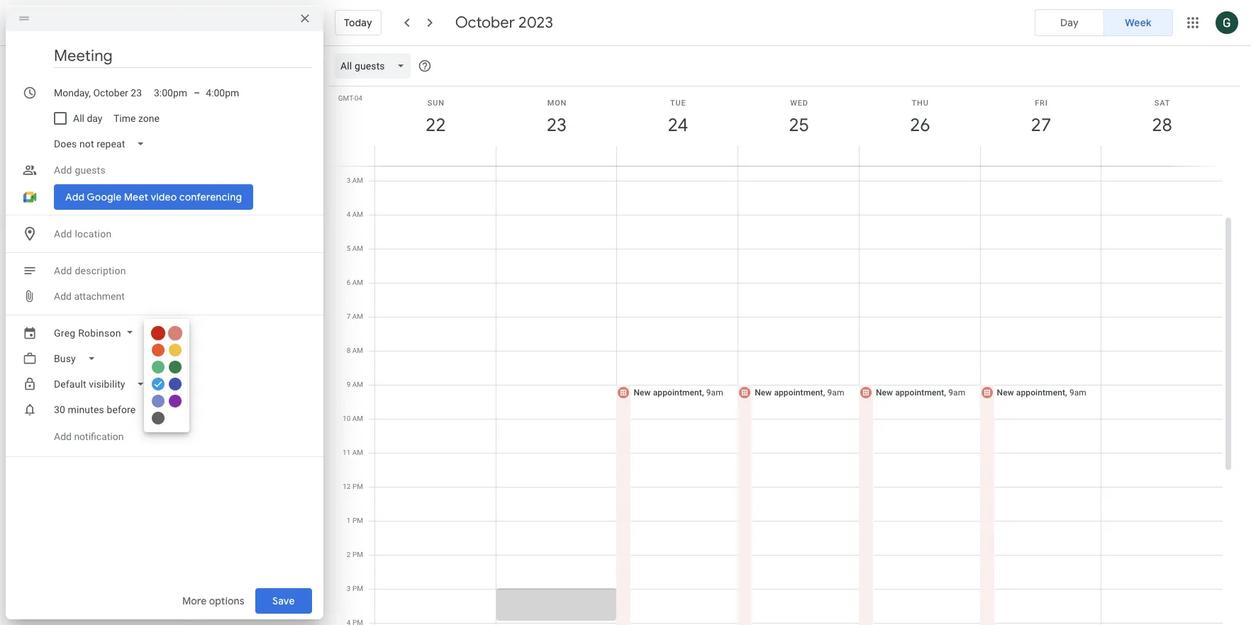 Task type: vqa. For each thing, say whether or not it's contained in the screenshot.
about
no



Task type: locate. For each thing, give the bounding box(es) containing it.
location
[[75, 228, 112, 240]]

lavender, set event color menu item
[[152, 395, 164, 408]]

add inside "button"
[[54, 291, 72, 302]]

9am for third cell from the right
[[949, 388, 966, 398]]

option group containing day
[[1035, 9, 1173, 36]]

3
[[347, 177, 351, 184], [347, 585, 351, 593]]

2 , from the left
[[823, 388, 825, 398]]

4 new from the left
[[997, 388, 1014, 398]]

6
[[347, 279, 351, 287]]

2 new appointment , 9am from the left
[[755, 388, 845, 398]]

10
[[343, 415, 351, 423]]

3 cell from the left
[[616, 79, 739, 626]]

am up 4 am
[[352, 177, 363, 184]]

notification
[[74, 431, 124, 443]]

sat 28
[[1151, 99, 1172, 137]]

sun
[[428, 99, 445, 108]]

am for 8 am
[[352, 347, 363, 355]]

Day radio
[[1035, 9, 1105, 36]]

peacock, set event color menu item
[[152, 378, 164, 391]]

2 9am from the left
[[828, 388, 845, 398]]

1 , from the left
[[702, 388, 704, 398]]

tue 24
[[667, 99, 687, 137]]

am right 7
[[352, 313, 363, 321]]

add description
[[54, 265, 126, 277]]

time zone button
[[108, 106, 166, 131]]

am right 11
[[352, 449, 363, 457]]

am right 10
[[352, 415, 363, 423]]

9 am from the top
[[352, 449, 363, 457]]

cell
[[375, 79, 496, 626], [496, 79, 618, 626], [616, 79, 739, 626], [737, 79, 860, 626], [858, 79, 981, 626], [979, 79, 1102, 626], [1102, 79, 1223, 626]]

add left location
[[54, 228, 72, 240]]

add inside add guests 'dropdown button'
[[54, 165, 72, 176]]

6 am from the top
[[352, 347, 363, 355]]

2 add from the top
[[54, 228, 72, 240]]

None field
[[335, 53, 416, 79], [48, 131, 156, 157], [48, 346, 107, 372], [48, 372, 157, 397], [48, 397, 167, 423], [335, 53, 416, 79], [48, 131, 156, 157], [48, 346, 107, 372], [48, 372, 157, 397], [48, 397, 167, 423]]

Start time text field
[[154, 84, 188, 101]]

7 am
[[347, 313, 363, 321]]

add
[[54, 165, 72, 176], [54, 228, 72, 240], [54, 265, 72, 277], [54, 291, 72, 302], [54, 431, 72, 443]]

9am
[[706, 388, 724, 398], [828, 388, 845, 398], [949, 388, 966, 398], [1070, 388, 1087, 398]]

monday, october 23 element
[[541, 109, 573, 142]]

22 column header
[[375, 87, 496, 166]]

4 new appointment , 9am from the left
[[997, 388, 1087, 398]]

am right the 8
[[352, 347, 363, 355]]

pm for 3 pm
[[353, 585, 363, 593]]

fri
[[1035, 99, 1048, 108]]

wed 25
[[788, 99, 809, 137]]

add left guests
[[54, 165, 72, 176]]

am right 5
[[352, 245, 363, 253]]

3 up 4
[[347, 177, 351, 184]]

grape, set event color menu item
[[169, 395, 181, 408]]

2 appointment from the left
[[774, 388, 823, 398]]

5 add from the top
[[54, 431, 72, 443]]

all day
[[73, 113, 102, 124]]

add inside add notification button
[[54, 431, 72, 443]]

add inside add description dropdown button
[[54, 265, 72, 277]]

pm
[[353, 483, 363, 491], [353, 517, 363, 525], [353, 551, 363, 559], [353, 585, 363, 593]]

4 9am from the left
[[1070, 388, 1087, 398]]

1 3 from the top
[[347, 177, 351, 184]]

3 add from the top
[[54, 265, 72, 277]]

pm down 2 pm
[[353, 585, 363, 593]]

add left attachment
[[54, 291, 72, 302]]

Add title text field
[[54, 45, 312, 67]]

3 down 2
[[347, 585, 351, 593]]

1 vertical spatial 3
[[347, 585, 351, 593]]

1 new appointment , 9am from the left
[[634, 388, 724, 398]]

attachment
[[74, 291, 125, 302]]

12 pm
[[343, 483, 363, 491]]

3 pm from the top
[[353, 551, 363, 559]]

0 vertical spatial 3
[[347, 177, 351, 184]]

2 3 from the top
[[347, 585, 351, 593]]

28 column header
[[1101, 87, 1223, 166]]

graphite, set event color menu item
[[152, 412, 164, 425]]

7 cell from the left
[[1102, 79, 1223, 626]]

pm right 2
[[353, 551, 363, 559]]

add guests
[[54, 165, 106, 176]]

mon 23
[[546, 99, 567, 137]]

new
[[634, 388, 651, 398], [755, 388, 772, 398], [876, 388, 893, 398], [997, 388, 1014, 398]]

am for 4 am
[[352, 211, 363, 219]]

row
[[369, 79, 1223, 626]]

8 am
[[347, 347, 363, 355]]

6 cell from the left
[[979, 79, 1102, 626]]

3 for 3 pm
[[347, 585, 351, 593]]

robinson
[[78, 328, 121, 339]]

tangerine, set event color menu item
[[152, 344, 164, 357]]

3 am from the top
[[352, 245, 363, 253]]

1 new from the left
[[634, 388, 651, 398]]

appointment
[[653, 388, 702, 398], [774, 388, 823, 398], [895, 388, 945, 398], [1017, 388, 1066, 398]]

8 am from the top
[[352, 415, 363, 423]]

add for add description
[[54, 265, 72, 277]]

to element
[[194, 87, 200, 99]]

am right 4
[[352, 211, 363, 219]]

7 am from the top
[[352, 381, 363, 389]]

add left notification
[[54, 431, 72, 443]]

3 pm
[[347, 585, 363, 593]]

tuesday, october 24 element
[[662, 109, 694, 142]]

add for add location
[[54, 228, 72, 240]]

option group
[[1035, 9, 1173, 36]]

add inside add location dropdown button
[[54, 228, 72, 240]]

zone
[[139, 113, 160, 124]]

25
[[788, 114, 808, 137]]

9am for third cell from left
[[706, 388, 724, 398]]

4 pm from the top
[[353, 585, 363, 593]]

2 pm from the top
[[353, 517, 363, 525]]

1 pm from the top
[[353, 483, 363, 491]]

add up add attachment
[[54, 265, 72, 277]]

26 column header
[[859, 87, 981, 166]]

new appointment , 9am
[[634, 388, 724, 398], [755, 388, 845, 398], [876, 388, 966, 398], [997, 388, 1087, 398]]

22
[[425, 114, 445, 137]]

24 column header
[[617, 87, 739, 166]]

2 new from the left
[[755, 388, 772, 398]]

4 am from the top
[[352, 279, 363, 287]]

3 9am from the left
[[949, 388, 966, 398]]

am for 11 am
[[352, 449, 363, 457]]

add attachment button
[[48, 284, 130, 309]]

sage, set event color menu item
[[152, 361, 164, 374]]

friday, october 27 element
[[1025, 109, 1058, 142]]

am for 10 am
[[352, 415, 363, 423]]

4 add from the top
[[54, 291, 72, 302]]

5 am from the top
[[352, 313, 363, 321]]

1 pm
[[347, 517, 363, 525]]

pm right 12
[[353, 483, 363, 491]]

am right 9
[[352, 381, 363, 389]]

day
[[87, 113, 102, 124]]

am
[[352, 177, 363, 184], [352, 211, 363, 219], [352, 245, 363, 253], [352, 279, 363, 287], [352, 313, 363, 321], [352, 347, 363, 355], [352, 381, 363, 389], [352, 415, 363, 423], [352, 449, 363, 457]]

3 for 3 am
[[347, 177, 351, 184]]

time zone
[[114, 113, 160, 124]]

am for 9 am
[[352, 381, 363, 389]]

1 add from the top
[[54, 165, 72, 176]]

7
[[347, 313, 351, 321]]

,
[[702, 388, 704, 398], [823, 388, 825, 398], [945, 388, 946, 398], [1066, 388, 1068, 398]]

12
[[343, 483, 351, 491]]

9am for second cell from right
[[1070, 388, 1087, 398]]

3 new from the left
[[876, 388, 893, 398]]

sat
[[1155, 99, 1171, 108]]

am right 6
[[352, 279, 363, 287]]

2 am from the top
[[352, 211, 363, 219]]

pm right 1
[[353, 517, 363, 525]]

2023
[[519, 13, 553, 33]]

add description button
[[48, 258, 312, 284]]

3 , from the left
[[945, 388, 946, 398]]

4
[[347, 211, 351, 219]]

today button
[[335, 6, 381, 40]]

4 , from the left
[[1066, 388, 1068, 398]]

october 2023
[[455, 13, 553, 33]]

, for fourth cell
[[823, 388, 825, 398]]

1 9am from the left
[[706, 388, 724, 398]]

3 new appointment , 9am from the left
[[876, 388, 966, 398]]

1 am from the top
[[352, 177, 363, 184]]

october
[[455, 13, 515, 33]]

row containing new appointment
[[369, 79, 1223, 626]]

grid
[[329, 46, 1234, 626]]

blueberry, set event color menu item
[[169, 378, 181, 391]]

8
[[347, 347, 351, 355]]

sunday, october 22 element
[[420, 109, 452, 142]]

wed
[[790, 99, 809, 108]]



Task type: describe. For each thing, give the bounding box(es) containing it.
2 cell from the left
[[496, 79, 618, 626]]

3 am
[[347, 177, 363, 184]]

flamingo, set event color menu item
[[168, 326, 182, 341]]

5 cell from the left
[[858, 79, 981, 626]]

add attachment
[[54, 291, 125, 302]]

4 appointment from the left
[[1017, 388, 1066, 398]]

greg robinson
[[54, 328, 121, 339]]

day
[[1061, 16, 1079, 29]]

add for add attachment
[[54, 291, 72, 302]]

thu 26
[[909, 99, 930, 137]]

5
[[347, 245, 351, 253]]

9 am
[[347, 381, 363, 389]]

add notification button
[[48, 420, 129, 454]]

am for 6 am
[[352, 279, 363, 287]]

new appointment , 9am for fourth cell
[[755, 388, 845, 398]]

new appointment , 9am for third cell from the right
[[876, 388, 966, 398]]

Week radio
[[1104, 9, 1173, 36]]

row inside grid
[[369, 79, 1223, 626]]

add location button
[[48, 221, 312, 247]]

2
[[347, 551, 351, 559]]

Start date text field
[[54, 84, 143, 101]]

all
[[73, 113, 84, 124]]

11 am
[[343, 449, 363, 457]]

pm for 2 pm
[[353, 551, 363, 559]]

add location
[[54, 228, 112, 240]]

27 column header
[[980, 87, 1102, 166]]

week
[[1125, 16, 1152, 29]]

am for 7 am
[[352, 313, 363, 321]]

add guests button
[[48, 157, 312, 183]]

gmt-
[[338, 94, 355, 102]]

2 pm
[[347, 551, 363, 559]]

pm for 1 pm
[[353, 517, 363, 525]]

1
[[347, 517, 351, 525]]

6 am
[[347, 279, 363, 287]]

04
[[355, 94, 363, 102]]

23
[[546, 114, 566, 137]]

24
[[667, 114, 687, 137]]

grid containing 22
[[329, 46, 1234, 626]]

5 am
[[347, 245, 363, 253]]

, for third cell from left
[[702, 388, 704, 398]]

banana, set event color menu item
[[169, 344, 181, 357]]

10 am
[[343, 415, 363, 423]]

am for 5 am
[[352, 245, 363, 253]]

pm for 12 pm
[[353, 483, 363, 491]]

gmt-04
[[338, 94, 363, 102]]

27
[[1030, 114, 1051, 137]]

28
[[1151, 114, 1172, 137]]

4 cell from the left
[[737, 79, 860, 626]]

23 column header
[[496, 87, 618, 166]]

thu
[[912, 99, 929, 108]]

am for 3 am
[[352, 177, 363, 184]]

saturday, october 28 element
[[1146, 109, 1179, 142]]

description
[[75, 265, 126, 277]]

basil, set event color menu item
[[169, 361, 181, 374]]

, for second cell from right
[[1066, 388, 1068, 398]]

26
[[909, 114, 930, 137]]

25 column header
[[738, 87, 860, 166]]

, for third cell from the right
[[945, 388, 946, 398]]

thursday, october 26 element
[[904, 109, 937, 142]]

–
[[194, 87, 200, 99]]

guests
[[75, 165, 106, 176]]

mon
[[548, 99, 567, 108]]

1 appointment from the left
[[653, 388, 702, 398]]

wednesday, october 25 element
[[783, 109, 816, 142]]

End time text field
[[206, 84, 240, 101]]

3 appointment from the left
[[895, 388, 945, 398]]

add for add guests
[[54, 165, 72, 176]]

fri 27
[[1030, 99, 1051, 137]]

4 am
[[347, 211, 363, 219]]

new appointment , 9am for third cell from left
[[634, 388, 724, 398]]

11
[[343, 449, 351, 457]]

time
[[114, 113, 136, 124]]

9am for fourth cell
[[828, 388, 845, 398]]

add notification
[[54, 431, 124, 443]]

new appointment , 9am for second cell from right
[[997, 388, 1087, 398]]

tomato, set event color menu item
[[151, 326, 165, 341]]

tue
[[670, 99, 686, 108]]

sun 22
[[425, 99, 445, 137]]

add for add notification
[[54, 431, 72, 443]]

greg
[[54, 328, 76, 339]]

9
[[347, 381, 351, 389]]

1 cell from the left
[[375, 79, 496, 626]]

today
[[344, 16, 372, 29]]



